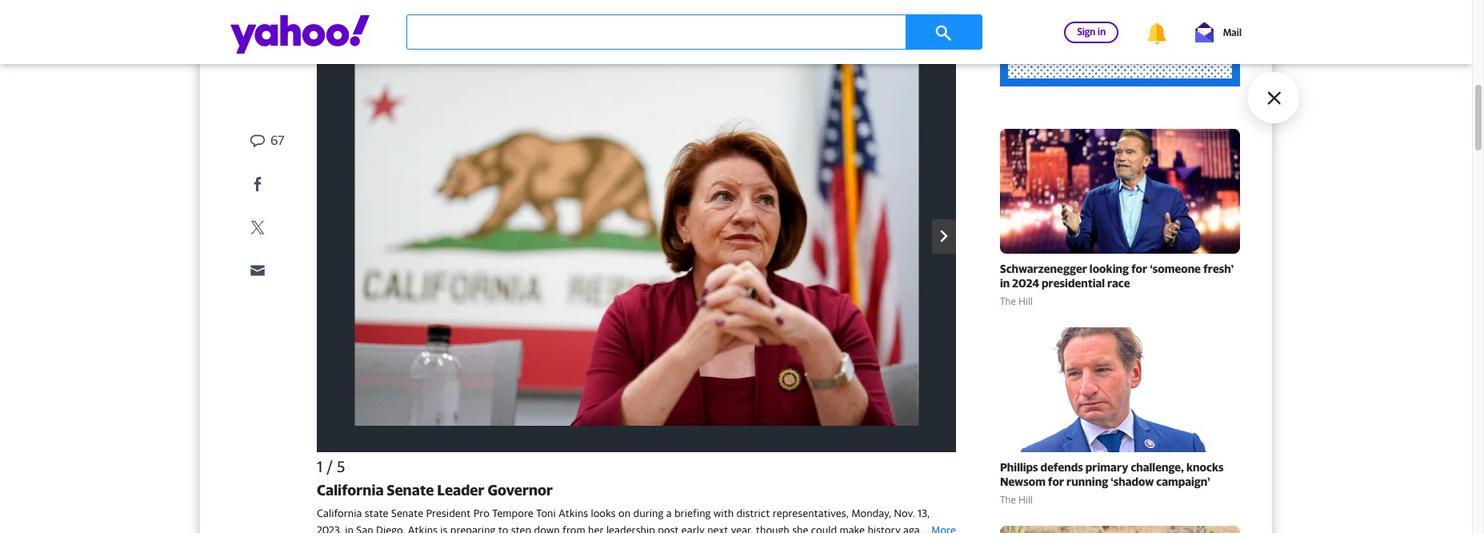 Task type: describe. For each thing, give the bounding box(es) containing it.
hill inside phillips defends primary challenge, knocks newsom for running 'shadow campaign' the hill
[[1019, 494, 1033, 506]]

schwarzenegger looking for 'someone fresh' in 2024 presidential race link
[[1000, 262, 1241, 291]]

in inside sign in link
[[1098, 25, 1106, 37]]

1 horizontal spatial atkins
[[559, 507, 588, 520]]

diego.
[[376, 524, 405, 533]]

slideshow group
[[317, 24, 1485, 533]]

in inside 1 / 5 california senate leader governor california state senate president pro tempore toni atkins looks on during a briefing with district representatives, monday, nov. 13, 2023, in san diego. atkins is preparing to step down from her leadership post early next year, though she could make history again wit
[[345, 524, 354, 533]]

schwarzenegger looking for 'someone fresh' in 2024 presidential race the hill
[[1000, 262, 1234, 307]]

looking
[[1090, 262, 1129, 275]]

67 link
[[248, 132, 285, 151]]

mail
[[1224, 26, 1242, 38]]

a
[[666, 507, 672, 520]]

1 vertical spatial senate
[[391, 507, 423, 520]]

to
[[498, 524, 509, 533]]

0 vertical spatial senate
[[387, 481, 434, 499]]

sign
[[1078, 25, 1096, 37]]

new!
[[959, 14, 983, 27]]

defends
[[1041, 460, 1084, 474]]

2 california from the top
[[317, 507, 362, 520]]

could
[[811, 524, 837, 533]]

phillips defends primary challenge, knocks newsom for running 'shadow campaign' the hill
[[1000, 460, 1224, 506]]

during
[[634, 507, 664, 520]]

mail link
[[1196, 22, 1242, 42]]

step
[[511, 524, 532, 533]]

pro
[[474, 507, 490, 520]]

0 horizontal spatial atkins
[[408, 524, 438, 533]]

fresh'
[[1204, 262, 1234, 275]]

1
[[317, 458, 323, 475]]

her
[[588, 524, 604, 533]]

looks
[[591, 507, 616, 520]]

primary
[[1086, 460, 1129, 474]]

the inside 'schwarzenegger looking for 'someone fresh' in 2024 presidential race the hill'
[[1000, 295, 1016, 307]]

sign in
[[1078, 25, 1106, 37]]

california state senate president pro tempore toni atkins looks on during a briefing with district representatives, monday, nov. 13, 2023, in san diego. atkins is preparing to step down from her leadership post early next year, though she could make history again with a run for governor. (ap photo/gregory bull) image
[[355, 50, 919, 426]]

presidential
[[1042, 276, 1105, 290]]

next photo image
[[938, 230, 950, 242]]



Task type: vqa. For each thing, say whether or not it's contained in the screenshot.
primary
yes



Task type: locate. For each thing, give the bounding box(es) containing it.
leader
[[437, 481, 485, 499]]

campaign'
[[1157, 475, 1211, 488]]

race
[[1108, 276, 1131, 290]]

in right sign
[[1098, 25, 1106, 37]]

down
[[534, 524, 560, 533]]

atkins up from
[[559, 507, 588, 520]]

california down 5
[[317, 481, 384, 499]]

0 vertical spatial in
[[1098, 25, 1106, 37]]

toolbar containing sign in
[[1039, 19, 1242, 45]]

next
[[708, 524, 729, 533]]

hill down 2024
[[1019, 295, 1033, 307]]

2 hill from the top
[[1019, 494, 1033, 506]]

for right looking on the right of page
[[1132, 262, 1148, 275]]

tempore
[[492, 507, 534, 520]]

0 horizontal spatial in
[[345, 524, 354, 533]]

state
[[365, 507, 389, 520]]

the
[[1000, 295, 1016, 307], [1000, 494, 1016, 506]]

president
[[426, 507, 471, 520]]

monday,
[[852, 507, 892, 520]]

senate up the state
[[387, 481, 434, 499]]

in inside 'schwarzenegger looking for 'someone fresh' in 2024 presidential race the hill'
[[1000, 276, 1010, 290]]

make
[[840, 524, 865, 533]]

1 california from the top
[[317, 481, 384, 499]]

5
[[337, 458, 345, 475]]

2023,
[[317, 524, 342, 533]]

1 horizontal spatial for
[[1132, 262, 1148, 275]]

history
[[868, 524, 901, 533]]

1 / 5 california senate leader governor california state senate president pro tempore toni atkins looks on during a briefing with district representatives, monday, nov. 13, 2023, in san diego. atkins is preparing to step down from her leadership post early next year, though she could make history again wit
[[317, 458, 952, 533]]

post
[[658, 524, 679, 533]]

phillips defends primary challenge, knocks newsom for running 'shadow campaign' link
[[1000, 460, 1241, 489]]

she
[[792, 524, 809, 533]]

1 vertical spatial in
[[1000, 276, 1010, 290]]

for
[[1132, 262, 1148, 275], [1048, 475, 1065, 488]]

district
[[737, 507, 770, 520]]

phillips
[[1000, 460, 1039, 474]]

67
[[271, 132, 285, 148]]

1 the from the top
[[1000, 295, 1016, 307]]

year,
[[731, 524, 754, 533]]

the inside phillips defends primary challenge, knocks newsom for running 'shadow campaign' the hill
[[1000, 494, 1016, 506]]

knocks
[[1187, 460, 1224, 474]]

Search query text field
[[407, 14, 959, 50]]

atkins left is
[[408, 524, 438, 533]]

1 horizontal spatial in
[[1000, 276, 1010, 290]]

for inside phillips defends primary challenge, knocks newsom for running 'shadow campaign' the hill
[[1048, 475, 1065, 488]]

'someone
[[1150, 262, 1201, 275]]

1 hill from the top
[[1019, 295, 1033, 307]]

2024
[[1013, 276, 1040, 290]]

schwarzenegger
[[1000, 262, 1088, 275]]

for inside 'schwarzenegger looking for 'someone fresh' in 2024 presidential race the hill'
[[1132, 262, 1148, 275]]

toolbar
[[1039, 19, 1242, 45]]

2 the from the top
[[1000, 494, 1016, 506]]

senate
[[387, 481, 434, 499], [391, 507, 423, 520]]

'shadow
[[1111, 475, 1154, 488]]

0 vertical spatial the
[[1000, 295, 1016, 307]]

early
[[682, 524, 705, 533]]

preparing
[[450, 524, 496, 533]]

senate up diego.
[[391, 507, 423, 520]]

0 horizontal spatial for
[[1048, 475, 1065, 488]]

nov.
[[894, 507, 915, 520]]

the down 2024
[[1000, 295, 1016, 307]]

briefing
[[675, 507, 711, 520]]

advertisement region
[[1000, 0, 1241, 86]]

2 vertical spatial in
[[345, 524, 354, 533]]

governor
[[488, 481, 553, 499]]

1 vertical spatial california
[[317, 507, 362, 520]]

again
[[904, 524, 929, 533]]

representatives,
[[773, 507, 849, 520]]

challenge,
[[1131, 460, 1185, 474]]

2 horizontal spatial in
[[1098, 25, 1106, 37]]

1 vertical spatial hill
[[1019, 494, 1033, 506]]

1 vertical spatial for
[[1048, 475, 1065, 488]]

for down defends
[[1048, 475, 1065, 488]]

with
[[714, 507, 734, 520]]

0 vertical spatial california
[[317, 481, 384, 499]]

0 vertical spatial atkins
[[559, 507, 588, 520]]

sign in link
[[1065, 21, 1119, 43]]

california
[[317, 481, 384, 499], [317, 507, 362, 520]]

hill down the newsom
[[1019, 494, 1033, 506]]

1 vertical spatial the
[[1000, 494, 1016, 506]]

from
[[563, 524, 586, 533]]

on
[[619, 507, 631, 520]]

hill
[[1019, 295, 1033, 307], [1019, 494, 1033, 506]]

newsom
[[1000, 475, 1046, 488]]

in left san
[[345, 524, 354, 533]]

is
[[440, 524, 448, 533]]

leadership
[[607, 524, 655, 533]]

0 vertical spatial hill
[[1019, 295, 1033, 307]]

New! search field
[[407, 14, 983, 50]]

0 vertical spatial for
[[1132, 262, 1148, 275]]

running
[[1067, 475, 1109, 488]]

slide 1 of 5, california state senate president pro tempore toni atkins looks on during a briefing with district representatives, monday, nov. 13, 2023, in san diego. atkins is preparing to step down from her leadership post early next year, though she could make history again with a run for governor. (ap photo/gregory bull) image
[[317, 24, 956, 452]]

in
[[1098, 25, 1106, 37], [1000, 276, 1010, 290], [345, 524, 354, 533]]

atkins
[[559, 507, 588, 520], [408, 524, 438, 533]]

in left 2024
[[1000, 276, 1010, 290]]

california up 2023, at the bottom of page
[[317, 507, 362, 520]]

/
[[327, 458, 333, 475]]

though
[[756, 524, 790, 533]]

the down the newsom
[[1000, 494, 1016, 506]]

toni
[[536, 507, 556, 520]]

13,
[[918, 507, 930, 520]]

san
[[356, 524, 374, 533]]

1 vertical spatial atkins
[[408, 524, 438, 533]]

hill inside 'schwarzenegger looking for 'someone fresh' in 2024 presidential race the hill'
[[1019, 295, 1033, 307]]



